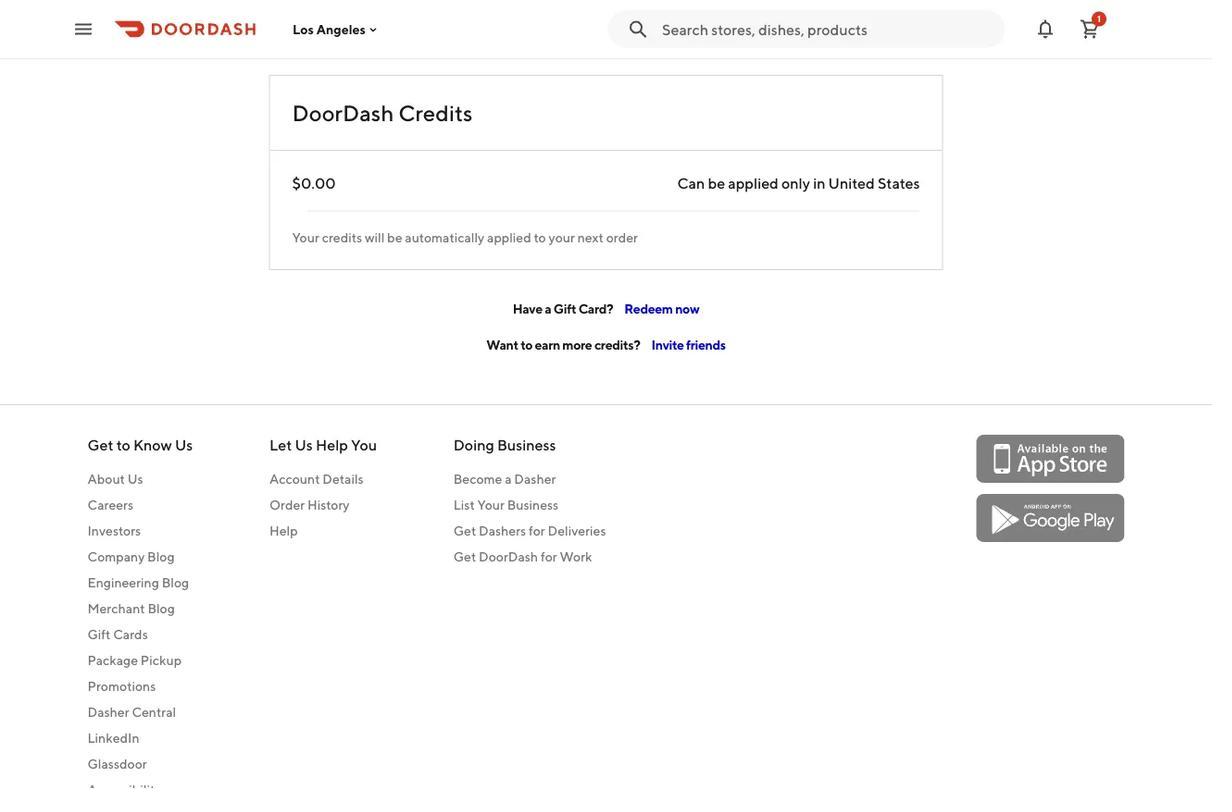 Task type: vqa. For each thing, say whether or not it's contained in the screenshot.
Glassdoor link
yes



Task type: describe. For each thing, give the bounding box(es) containing it.
friends
[[686, 337, 726, 352]]

linkedin
[[88, 731, 139, 746]]

careers link
[[88, 496, 193, 515]]

0 vertical spatial help
[[316, 437, 348, 454]]

dasher central link
[[88, 704, 193, 722]]

get for get to know us
[[88, 437, 113, 454]]

list
[[453, 498, 475, 513]]

invite
[[651, 337, 684, 352]]

angeles
[[316, 22, 366, 37]]

will
[[365, 230, 385, 245]]

merchant
[[88, 601, 145, 617]]

in
[[813, 175, 825, 192]]

only
[[782, 175, 810, 192]]

0 vertical spatial doordash
[[292, 100, 394, 126]]

account details link
[[269, 470, 377, 489]]

0 vertical spatial your
[[292, 230, 319, 245]]

redeem now
[[624, 301, 699, 317]]

0 horizontal spatial be
[[387, 230, 402, 245]]

to for us
[[116, 437, 130, 454]]

doing business
[[453, 437, 556, 454]]

notification bell image
[[1034, 18, 1057, 40]]

you
[[351, 437, 377, 454]]

your credits will be automatically applied to your next order
[[292, 230, 638, 245]]

about
[[88, 472, 125, 487]]

gift cards link
[[88, 626, 193, 644]]

now
[[675, 301, 699, 317]]

order history link
[[269, 496, 377, 515]]

company
[[88, 550, 145, 565]]

0 vertical spatial gift
[[554, 301, 576, 317]]

us for let us help you
[[295, 437, 313, 454]]

1 horizontal spatial doordash
[[479, 550, 538, 565]]

have a gift card?
[[513, 301, 613, 317]]

card?
[[578, 301, 613, 317]]

credits
[[398, 100, 473, 126]]

engineering
[[88, 575, 159, 591]]

Store search: begin typing to search for stores available on DoorDash text field
[[662, 19, 994, 39]]

earn
[[535, 337, 560, 352]]

engineering blog
[[88, 575, 189, 591]]

los angeles
[[293, 22, 366, 37]]

let us help you
[[269, 437, 377, 454]]

invite friends link
[[651, 337, 726, 352]]

investors
[[88, 524, 141, 539]]

engineering blog link
[[88, 574, 193, 593]]

invite friends
[[651, 337, 726, 352]]

order
[[606, 230, 638, 245]]

$0.00
[[292, 175, 336, 192]]

cards
[[113, 627, 148, 643]]

about us
[[88, 472, 143, 487]]

0 horizontal spatial applied
[[487, 230, 531, 245]]

want to earn more credits?
[[486, 337, 640, 352]]

let
[[269, 437, 292, 454]]

package
[[88, 653, 138, 669]]

1 button
[[1071, 11, 1108, 48]]

company blog link
[[88, 548, 193, 567]]

get dashers for deliveries link
[[453, 522, 606, 541]]

get for get doordash for work
[[453, 550, 476, 565]]

work
[[560, 550, 592, 565]]

2 horizontal spatial to
[[534, 230, 546, 245]]

next
[[577, 230, 604, 245]]

account details
[[269, 472, 364, 487]]

want
[[486, 337, 518, 352]]

1 horizontal spatial your
[[477, 498, 505, 513]]

know
[[133, 437, 172, 454]]

investors link
[[88, 522, 193, 541]]

0 horizontal spatial gift
[[88, 627, 111, 643]]

list your business
[[453, 498, 559, 513]]

get for get dashers for deliveries
[[453, 524, 476, 539]]

to for more
[[521, 337, 532, 352]]

order
[[269, 498, 305, 513]]



Task type: locate. For each thing, give the bounding box(es) containing it.
dasher up list your business link
[[514, 472, 556, 487]]

a up 'list your business'
[[505, 472, 512, 487]]

0 vertical spatial be
[[708, 175, 725, 192]]

1 horizontal spatial help
[[316, 437, 348, 454]]

history
[[307, 498, 350, 513]]

pickup
[[141, 653, 182, 669]]

for for doordash
[[541, 550, 557, 565]]

your
[[292, 230, 319, 245], [477, 498, 505, 513]]

2 vertical spatial get
[[453, 550, 476, 565]]

promotions
[[88, 679, 156, 694]]

for left work
[[541, 550, 557, 565]]

be right "can"
[[708, 175, 725, 192]]

0 vertical spatial get
[[88, 437, 113, 454]]

glassdoor
[[88, 757, 147, 772]]

us right let
[[295, 437, 313, 454]]

a for dasher
[[505, 472, 512, 487]]

0 horizontal spatial your
[[292, 230, 319, 245]]

1 vertical spatial doordash
[[479, 550, 538, 565]]

1 vertical spatial to
[[521, 337, 532, 352]]

doordash up $0.00
[[292, 100, 394, 126]]

us
[[175, 437, 193, 454], [295, 437, 313, 454], [127, 472, 143, 487]]

gift
[[554, 301, 576, 317], [88, 627, 111, 643]]

1 vertical spatial gift
[[88, 627, 111, 643]]

your
[[549, 230, 575, 245]]

1 horizontal spatial dasher
[[514, 472, 556, 487]]

order history
[[269, 498, 350, 513]]

help down order
[[269, 524, 298, 539]]

0 horizontal spatial dasher
[[88, 705, 129, 720]]

be right will
[[387, 230, 402, 245]]

1 horizontal spatial gift
[[554, 301, 576, 317]]

get doordash for work
[[453, 550, 592, 565]]

automatically
[[405, 230, 485, 245]]

1 horizontal spatial a
[[545, 301, 551, 317]]

blog down engineering blog link
[[148, 601, 175, 617]]

dashers
[[479, 524, 526, 539]]

1 vertical spatial your
[[477, 498, 505, 513]]

1 items, open order cart image
[[1079, 18, 1101, 40]]

1 horizontal spatial applied
[[728, 175, 779, 192]]

1 horizontal spatial us
[[175, 437, 193, 454]]

gift cards
[[88, 627, 148, 643]]

about us link
[[88, 470, 193, 489]]

2 vertical spatial to
[[116, 437, 130, 454]]

dasher central
[[88, 705, 176, 720]]

states
[[878, 175, 920, 192]]

credits
[[322, 230, 362, 245]]

can be applied only in united states
[[677, 175, 920, 192]]

merchant blog link
[[88, 600, 193, 619]]

0 vertical spatial a
[[545, 301, 551, 317]]

become a dasher link
[[453, 470, 606, 489]]

0 vertical spatial business
[[497, 437, 556, 454]]

2 horizontal spatial us
[[295, 437, 313, 454]]

credits?
[[594, 337, 640, 352]]

become
[[453, 472, 502, 487]]

blog
[[147, 550, 175, 565], [162, 575, 189, 591], [148, 601, 175, 617]]

your left credits
[[292, 230, 319, 245]]

dasher up linkedin
[[88, 705, 129, 720]]

0 vertical spatial dasher
[[514, 472, 556, 487]]

1 vertical spatial for
[[541, 550, 557, 565]]

help link
[[269, 522, 377, 541]]

linkedin link
[[88, 730, 193, 748]]

doing
[[453, 437, 494, 454]]

promotions link
[[88, 678, 193, 696]]

0 horizontal spatial to
[[116, 437, 130, 454]]

0 horizontal spatial help
[[269, 524, 298, 539]]

be
[[708, 175, 725, 192], [387, 230, 402, 245]]

to left 'earn'
[[521, 337, 532, 352]]

your right list
[[477, 498, 505, 513]]

applied left only
[[728, 175, 779, 192]]

1 horizontal spatial be
[[708, 175, 725, 192]]

company blog
[[88, 550, 175, 565]]

careers
[[88, 498, 133, 513]]

gift up package
[[88, 627, 111, 643]]

1 vertical spatial help
[[269, 524, 298, 539]]

applied
[[728, 175, 779, 192], [487, 230, 531, 245]]

list your business link
[[453, 496, 606, 515]]

package pickup link
[[88, 652, 193, 670]]

0 horizontal spatial us
[[127, 472, 143, 487]]

blog for engineering blog
[[162, 575, 189, 591]]

a
[[545, 301, 551, 317], [505, 472, 512, 487]]

become a dasher
[[453, 472, 556, 487]]

dasher inside the dasher central link
[[88, 705, 129, 720]]

get
[[88, 437, 113, 454], [453, 524, 476, 539], [453, 550, 476, 565]]

get doordash for work link
[[453, 548, 606, 567]]

1 vertical spatial applied
[[487, 230, 531, 245]]

blog down company blog "link"
[[162, 575, 189, 591]]

help left you
[[316, 437, 348, 454]]

blog for company blog
[[147, 550, 175, 565]]

1 horizontal spatial to
[[521, 337, 532, 352]]

1 vertical spatial blog
[[162, 575, 189, 591]]

for down list your business link
[[529, 524, 545, 539]]

a right have
[[545, 301, 551, 317]]

merchant blog
[[88, 601, 175, 617]]

open menu image
[[72, 18, 94, 40]]

0 horizontal spatial doordash
[[292, 100, 394, 126]]

glassdoor link
[[88, 756, 193, 774]]

1
[[1097, 13, 1101, 24]]

for
[[529, 524, 545, 539], [541, 550, 557, 565]]

more
[[562, 337, 592, 352]]

business up 'become a dasher' link
[[497, 437, 556, 454]]

redeem
[[624, 301, 673, 317]]

1 vertical spatial get
[[453, 524, 476, 539]]

business down 'become a dasher' link
[[507, 498, 559, 513]]

1 vertical spatial dasher
[[88, 705, 129, 720]]

los
[[293, 22, 314, 37]]

blog inside "link"
[[147, 550, 175, 565]]

dasher inside 'become a dasher' link
[[514, 472, 556, 487]]

us for about us
[[127, 472, 143, 487]]

1 vertical spatial be
[[387, 230, 402, 245]]

gift left card?
[[554, 301, 576, 317]]

have
[[513, 301, 542, 317]]

0 vertical spatial blog
[[147, 550, 175, 565]]

to
[[534, 230, 546, 245], [521, 337, 532, 352], [116, 437, 130, 454]]

applied left your
[[487, 230, 531, 245]]

blog down investors link on the left bottom
[[147, 550, 175, 565]]

blog for merchant blog
[[148, 601, 175, 617]]

doordash credits
[[292, 100, 473, 126]]

1 vertical spatial a
[[505, 472, 512, 487]]

get to know us
[[88, 437, 193, 454]]

0 vertical spatial to
[[534, 230, 546, 245]]

get dashers for deliveries
[[453, 524, 606, 539]]

dasher
[[514, 472, 556, 487], [88, 705, 129, 720]]

to left your
[[534, 230, 546, 245]]

2 vertical spatial blog
[[148, 601, 175, 617]]

us up careers link
[[127, 472, 143, 487]]

1 vertical spatial business
[[507, 498, 559, 513]]

account
[[269, 472, 320, 487]]

0 vertical spatial for
[[529, 524, 545, 539]]

to left know
[[116, 437, 130, 454]]

central
[[132, 705, 176, 720]]

united
[[828, 175, 875, 192]]

0 horizontal spatial a
[[505, 472, 512, 487]]

deliveries
[[548, 524, 606, 539]]

details
[[322, 472, 364, 487]]

0 vertical spatial applied
[[728, 175, 779, 192]]

package pickup
[[88, 653, 182, 669]]

can
[[677, 175, 705, 192]]

doordash down the dashers
[[479, 550, 538, 565]]

los angeles button
[[293, 22, 380, 37]]

business
[[497, 437, 556, 454], [507, 498, 559, 513]]

redeem now link
[[624, 301, 699, 317]]

for for dashers
[[529, 524, 545, 539]]

a for gift
[[545, 301, 551, 317]]

us right know
[[175, 437, 193, 454]]



